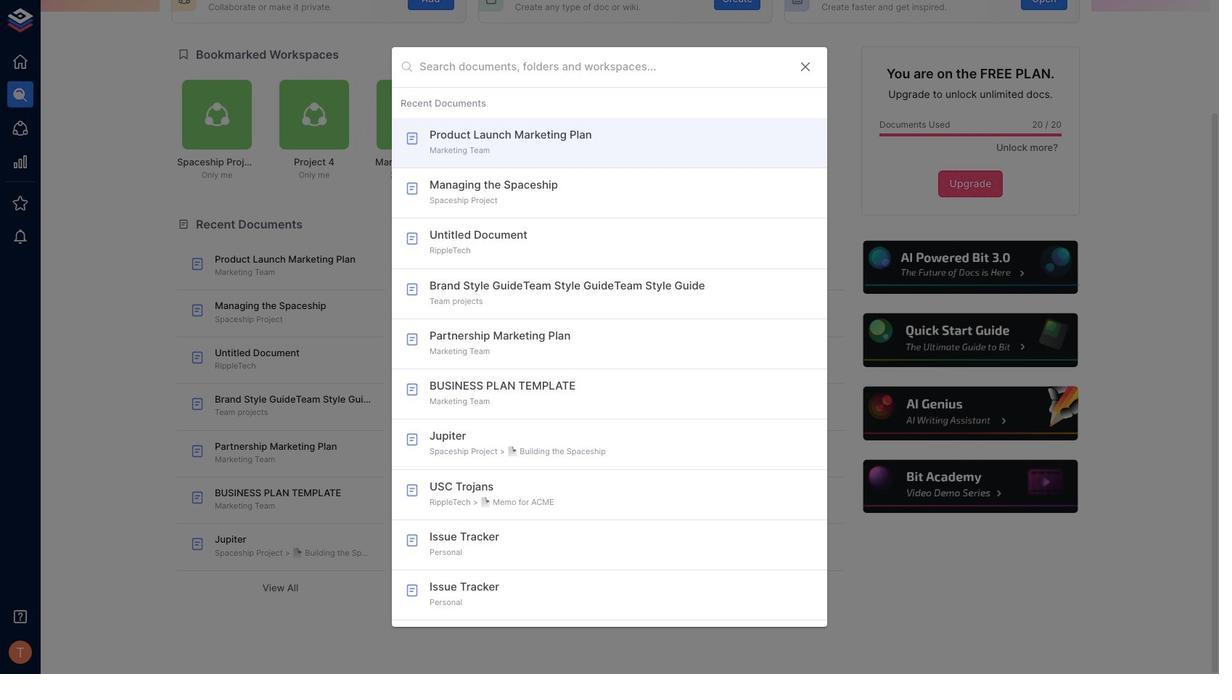 Task type: locate. For each thing, give the bounding box(es) containing it.
dialog
[[392, 47, 827, 627]]

help image
[[861, 239, 1080, 296], [861, 312, 1080, 369], [861, 385, 1080, 442], [861, 458, 1080, 515]]



Task type: vqa. For each thing, say whether or not it's contained in the screenshot.
help image
yes



Task type: describe. For each thing, give the bounding box(es) containing it.
3 help image from the top
[[861, 385, 1080, 442]]

4 help image from the top
[[861, 458, 1080, 515]]

1 help image from the top
[[861, 239, 1080, 296]]

Search documents, folders and workspaces... text field
[[419, 56, 787, 78]]

2 help image from the top
[[861, 312, 1080, 369]]



